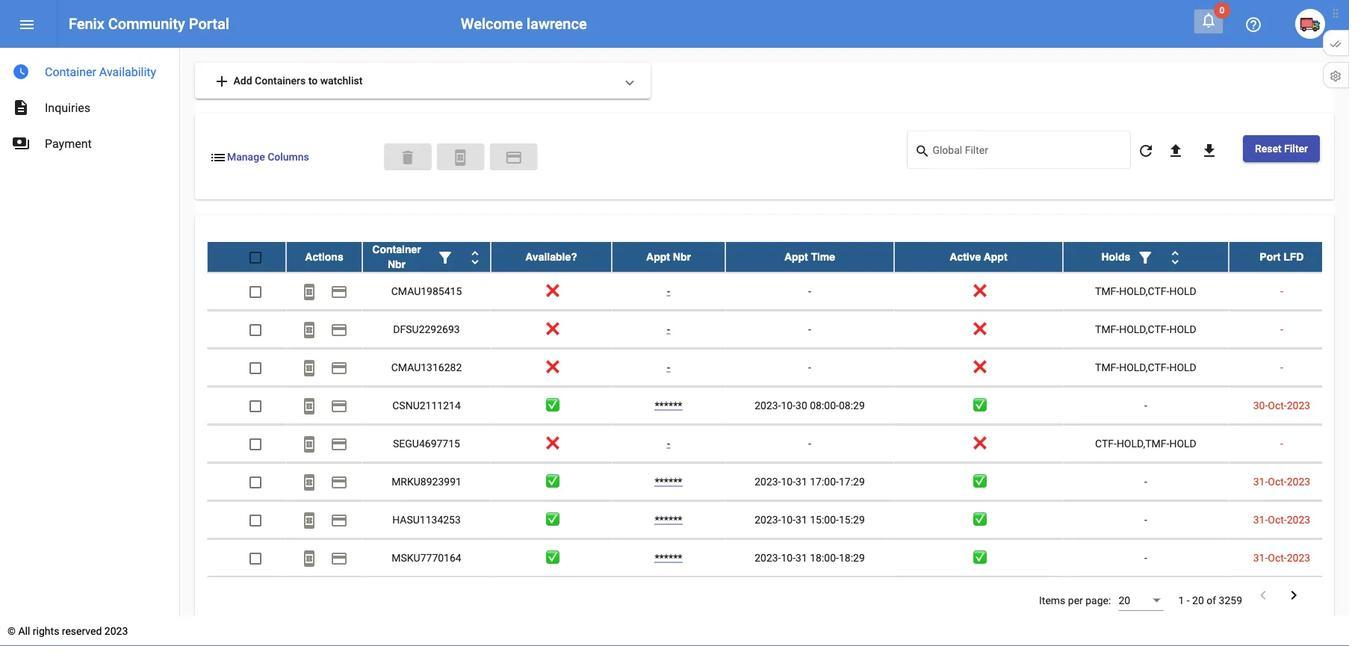 Task type: vqa. For each thing, say whether or not it's contained in the screenshot.


Task type: describe. For each thing, give the bounding box(es) containing it.
15:29
[[839, 513, 865, 526]]

unfold_more for container nbr
[[466, 248, 484, 266]]

appt time
[[784, 251, 835, 263]]

list
[[209, 148, 227, 166]]

2 20 from the left
[[1192, 594, 1204, 607]]

navigate_next button
[[1281, 585, 1307, 607]]

appt inside active appt column header
[[984, 251, 1008, 263]]

no color image for 'help_outline' popup button
[[1245, 16, 1263, 33]]

add
[[213, 72, 231, 90]]

active
[[950, 251, 981, 263]]

description
[[12, 99, 30, 117]]

port lfd
[[1260, 251, 1304, 263]]

8 cell from the left
[[1063, 577, 1229, 615]]

2023-10-31 15:00-15:29
[[755, 513, 865, 526]]

1 cell from the left
[[207, 577, 286, 615]]

payment button for segu4697715
[[324, 429, 354, 458]]

31- for 2023-10-31 18:00-18:29
[[1253, 551, 1268, 564]]

notifications_none button
[[1194, 9, 1224, 34]]

rights
[[33, 625, 59, 637]]

time
[[811, 251, 835, 263]]

lfd
[[1284, 251, 1304, 263]]

hold for segu4697715
[[1170, 437, 1197, 449]]

7 row from the top
[[207, 463, 1335, 501]]

no color image inside "navigate_before" button
[[1254, 586, 1272, 604]]

navigate_next
[[1285, 586, 1303, 604]]

holds filter_alt
[[1102, 248, 1155, 266]]

container availability
[[45, 65, 156, 79]]

31 for 17:00-
[[796, 475, 807, 488]]

cmau1985415
[[391, 285, 462, 297]]

delete button
[[384, 143, 432, 170]]

containers
[[255, 74, 306, 87]]

oct- for 08:29
[[1268, 399, 1287, 411]]

no color image for navigate_next button
[[1285, 586, 1303, 604]]

payment button for csnu2111214
[[324, 390, 354, 420]]

active appt
[[950, 251, 1008, 263]]

payment for mrku8923991
[[330, 473, 348, 491]]

port
[[1260, 251, 1281, 263]]

30
[[796, 399, 807, 411]]

menu
[[18, 16, 36, 33]]

hold,ctf- for cmau1316282
[[1119, 361, 1170, 373]]

hold,ctf- for dfsu2292693
[[1119, 323, 1170, 335]]

hold,tmf-
[[1117, 437, 1170, 449]]

17:29
[[839, 475, 865, 488]]

© all rights reserved 2023
[[7, 625, 128, 637]]

manage
[[227, 151, 265, 163]]

book_online for csnu2111214
[[300, 397, 318, 415]]

page:
[[1086, 594, 1111, 607]]

payment button for hasu1134253
[[324, 505, 354, 535]]

payment button for cmau1985415
[[324, 276, 354, 306]]

inquiries
[[45, 100, 90, 115]]

10- for 15:00-
[[781, 513, 796, 526]]

08:29
[[839, 399, 865, 411]]

2023 for 15:29
[[1287, 513, 1311, 526]]

2023-10-30 08:00-08:29
[[755, 399, 865, 411]]

items
[[1039, 594, 1066, 607]]

payment for hasu1134253
[[330, 511, 348, 529]]

book_online for msku7770164
[[300, 549, 318, 567]]

appt nbr column header
[[612, 242, 725, 272]]

tmf- for cmau1985415
[[1095, 285, 1119, 297]]

payments
[[12, 134, 30, 152]]

31-oct-2023 for 15:29
[[1253, 513, 1311, 526]]

appt for appt nbr
[[646, 251, 670, 263]]

no color image containing unfold_more
[[1167, 248, 1184, 266]]

1
[[1179, 594, 1184, 607]]

- link for segu4697715
[[667, 437, 670, 449]]

hold for cmau1985415
[[1170, 285, 1197, 297]]

search
[[915, 143, 931, 159]]

3259
[[1219, 594, 1242, 607]]

menu button
[[12, 9, 42, 39]]

book_online button for csnu2111214
[[294, 390, 324, 420]]

community
[[108, 15, 185, 33]]

book_online for dfsu2292693
[[300, 321, 318, 339]]

payment button for dfsu2292693
[[324, 314, 354, 344]]

actions
[[305, 251, 343, 263]]

18:29
[[839, 551, 865, 564]]

tmf- for cmau1316282
[[1095, 361, 1119, 373]]

ctf-hold,tmf-hold
[[1095, 437, 1197, 449]]

fenix
[[69, 15, 104, 33]]

- cell for cmau1985415
[[725, 272, 894, 310]]

book_online button for mrku8923991
[[294, 467, 324, 497]]

per
[[1068, 594, 1083, 607]]

navigation containing watch_later
[[0, 48, 179, 161]]

watchlist
[[320, 74, 363, 87]]

no color image for payment button for mrku8923991
[[330, 473, 348, 491]]

welcome lawrence
[[461, 15, 587, 33]]

no color image containing payments
[[12, 134, 30, 152]]

to
[[308, 74, 318, 87]]

delete
[[399, 148, 417, 166]]

- link for cmau1985415
[[667, 285, 670, 297]]

- cell for segu4697715
[[725, 425, 894, 462]]

tmf-hold,ctf-hold for cmau1985415
[[1095, 285, 1197, 297]]

31- for 2023-10-31 15:00-15:29
[[1253, 513, 1268, 526]]

add add containers to watchlist
[[213, 72, 363, 90]]

holds
[[1102, 251, 1131, 263]]

mrku8923991
[[392, 475, 462, 488]]

help_outline button
[[1239, 9, 1269, 39]]

list manage columns
[[209, 148, 309, 166]]

payment button for mrku8923991
[[324, 467, 354, 497]]

actions column header
[[286, 242, 362, 272]]

Global Watchlist Filter field
[[933, 147, 1123, 159]]

appt time column header
[[725, 242, 894, 272]]

****** for 2023-10-31 15:00-15:29
[[655, 513, 683, 526]]

book_online button for dfsu2292693
[[294, 314, 324, 344]]

****** for 2023-10-31 17:00-17:29
[[655, 475, 683, 488]]

ctf-
[[1095, 437, 1117, 449]]

****** link for 2023-10-31 18:00-18:29
[[655, 551, 683, 564]]

30-
[[1253, 399, 1268, 411]]

csnu2111214
[[392, 399, 461, 411]]

delete image
[[399, 148, 417, 166]]

book_online button for msku7770164
[[294, 543, 324, 573]]

8 row from the top
[[207, 501, 1335, 539]]

2023- for 2023-10-30 08:00-08:29
[[755, 399, 781, 411]]

notifications_none
[[1200, 11, 1218, 29]]

cmau1316282
[[391, 361, 462, 373]]

2023 for 17:29
[[1287, 475, 1311, 488]]

reset filter
[[1255, 142, 1308, 155]]

file_upload
[[1167, 142, 1185, 160]]

payment button for msku7770164
[[324, 543, 354, 573]]

7 cell from the left
[[894, 577, 1063, 615]]

appt for appt time
[[784, 251, 808, 263]]

no color image for filter_alt popup button for holds
[[1137, 248, 1155, 266]]

- link for cmau1316282
[[667, 361, 670, 373]]

payment for cmau1985415
[[330, 283, 348, 301]]

2 cell from the left
[[286, 577, 362, 615]]

help_outline
[[1245, 16, 1263, 33]]

2023- for 2023-10-31 17:00-17:29
[[755, 475, 781, 488]]

©
[[7, 625, 16, 637]]

msku7770164
[[392, 551, 462, 564]]

tmf-hold,ctf-hold for dfsu2292693
[[1095, 323, 1197, 335]]

payment for dfsu2292693
[[330, 321, 348, 339]]

payment
[[45, 136, 92, 151]]

watch_later
[[12, 63, 30, 81]]

10- for 08:00-
[[781, 399, 796, 411]]



Task type: locate. For each thing, give the bounding box(es) containing it.
available? column header
[[491, 242, 612, 272]]

items per page:
[[1039, 594, 1111, 607]]

1 horizontal spatial column header
[[1063, 242, 1229, 272]]

10- left "17:00-"
[[781, 475, 796, 488]]

0 vertical spatial 31
[[796, 475, 807, 488]]

2 vertical spatial 31
[[796, 551, 807, 564]]

filter
[[1284, 142, 1308, 155]]

4 2023- from the top
[[755, 551, 781, 564]]

nbr inside container nbr
[[388, 258, 406, 270]]

2 ****** link from the top
[[655, 475, 683, 488]]

****** link for 2023-10-31 15:00-15:29
[[655, 513, 683, 526]]

2023- left 30
[[755, 399, 781, 411]]

1 31-oct-2023 from the top
[[1253, 475, 1311, 488]]

1 - cell from the top
[[725, 272, 894, 310]]

4 10- from the top
[[781, 551, 796, 564]]

2023
[[1287, 399, 1311, 411], [1287, 475, 1311, 488], [1287, 513, 1311, 526], [1287, 551, 1311, 564], [104, 625, 128, 637]]

hold
[[1170, 285, 1197, 297], [1170, 323, 1197, 335], [1170, 361, 1197, 373], [1170, 437, 1197, 449]]

add
[[233, 74, 252, 87]]

2 31- from the top
[[1253, 513, 1268, 526]]

3 31 from the top
[[796, 551, 807, 564]]

2 tmf- from the top
[[1095, 323, 1119, 335]]

no color image
[[1200, 11, 1218, 29], [18, 16, 36, 33], [12, 63, 30, 81], [213, 72, 231, 90], [12, 99, 30, 117], [12, 134, 30, 152], [1201, 142, 1219, 160], [915, 142, 933, 160], [452, 148, 470, 166], [505, 148, 523, 166], [466, 248, 484, 266], [300, 283, 318, 301], [300, 321, 318, 339], [300, 359, 318, 377], [300, 397, 318, 415], [300, 435, 318, 453], [330, 435, 348, 453], [300, 473, 318, 491], [300, 511, 318, 529], [330, 511, 348, 529], [300, 549, 318, 567], [1254, 586, 1272, 604]]

1 filter_alt button from the left
[[430, 242, 460, 272]]

5 row from the top
[[207, 387, 1335, 425]]

31 left 18:00- at the bottom
[[796, 551, 807, 564]]

****** link for 2023-10-30 08:00-08:29
[[655, 399, 683, 411]]

0 horizontal spatial nbr
[[388, 258, 406, 270]]

31-
[[1253, 475, 1268, 488], [1253, 513, 1268, 526], [1253, 551, 1268, 564]]

book_online for cmau1985415
[[300, 283, 318, 301]]

3 tmf-hold,ctf-hold from the top
[[1095, 361, 1197, 373]]

payment for segu4697715
[[330, 435, 348, 453]]

no color image inside 'help_outline' popup button
[[1245, 16, 1263, 33]]

welcome
[[461, 15, 523, 33]]

1 hold,ctf- from the top
[[1119, 285, 1170, 297]]

2 tmf-hold,ctf-hold from the top
[[1095, 323, 1197, 335]]

file_upload button
[[1161, 135, 1191, 165]]

2 2023- from the top
[[755, 475, 781, 488]]

1 vertical spatial tmf-
[[1095, 323, 1119, 335]]

20
[[1119, 594, 1130, 607], [1192, 594, 1204, 607]]

3 10- from the top
[[781, 513, 796, 526]]

cell
[[207, 577, 286, 615], [286, 577, 362, 615], [362, 577, 491, 615], [491, 577, 612, 615], [612, 577, 725, 615], [725, 577, 894, 615], [894, 577, 1063, 615], [1063, 577, 1229, 615], [1229, 577, 1335, 615]]

unfold_more
[[466, 248, 484, 266], [1167, 248, 1184, 266]]

1 horizontal spatial unfold_more
[[1167, 248, 1184, 266]]

nbr for appt nbr
[[673, 251, 691, 263]]

hold for cmau1316282
[[1170, 361, 1197, 373]]

book_online button for hasu1134253
[[294, 505, 324, 535]]

no color image inside file_upload button
[[1167, 142, 1185, 160]]

30-oct-2023
[[1253, 399, 1311, 411]]

tmf-
[[1095, 285, 1119, 297], [1095, 323, 1119, 335], [1095, 361, 1119, 373]]

oct-
[[1268, 399, 1287, 411], [1268, 475, 1287, 488], [1268, 513, 1287, 526], [1268, 551, 1287, 564]]

2 10- from the top
[[781, 475, 796, 488]]

3 tmf- from the top
[[1095, 361, 1119, 373]]

2023- left 18:00- at the bottom
[[755, 551, 781, 564]]

0 horizontal spatial filter_alt button
[[430, 242, 460, 272]]

payment button
[[490, 143, 538, 170], [324, 276, 354, 306], [324, 314, 354, 344], [324, 352, 354, 382], [324, 390, 354, 420], [324, 429, 354, 458], [324, 467, 354, 497], [324, 505, 354, 535], [324, 543, 354, 573]]

2 vertical spatial tmf-hold,ctf-hold
[[1095, 361, 1197, 373]]

2023- left 15:00-
[[755, 513, 781, 526]]

10- left 15:00-
[[781, 513, 796, 526]]

book_online button for cmau1316282
[[294, 352, 324, 382]]

oct- for 18:29
[[1268, 551, 1287, 564]]

2 hold,ctf- from the top
[[1119, 323, 1170, 335]]

0 vertical spatial hold,ctf-
[[1119, 285, 1170, 297]]

no color image for payment button associated with cmau1316282
[[330, 359, 348, 377]]

container up cmau1985415
[[372, 243, 421, 255]]

08:00-
[[810, 399, 839, 411]]

1 31- from the top
[[1253, 475, 1268, 488]]

1 filter_alt from the left
[[436, 248, 454, 266]]

0 vertical spatial 31-oct-2023
[[1253, 475, 1311, 488]]

10- left 18:00- at the bottom
[[781, 551, 796, 564]]

18:00-
[[810, 551, 839, 564]]

2 hold from the top
[[1170, 323, 1197, 335]]

2 vertical spatial tmf-
[[1095, 361, 1119, 373]]

1 31 from the top
[[796, 475, 807, 488]]

2 column header from the left
[[1063, 242, 1229, 272]]

1 ****** from the top
[[655, 399, 683, 411]]

nbr
[[673, 251, 691, 263], [388, 258, 406, 270]]

1 10- from the top
[[781, 399, 796, 411]]

0 horizontal spatial container
[[45, 65, 96, 79]]

appt inside appt nbr column header
[[646, 251, 670, 263]]

no color image containing list
[[209, 148, 227, 166]]

2023- for 2023-10-31 15:00-15:29
[[755, 513, 781, 526]]

no color image containing menu
[[18, 16, 36, 33]]

hold,ctf- for cmau1985415
[[1119, 285, 1170, 297]]

******
[[655, 399, 683, 411], [655, 475, 683, 488], [655, 513, 683, 526], [655, 551, 683, 564]]

1 appt from the left
[[646, 251, 670, 263]]

31
[[796, 475, 807, 488], [796, 513, 807, 526], [796, 551, 807, 564]]

reserved
[[62, 625, 102, 637]]

4 oct- from the top
[[1268, 551, 1287, 564]]

3 - cell from the top
[[725, 349, 894, 386]]

2 vertical spatial hold,ctf-
[[1119, 361, 1170, 373]]

2 vertical spatial 31-
[[1253, 551, 1268, 564]]

columns
[[268, 151, 309, 163]]

****** for 2023-10-31 18:00-18:29
[[655, 551, 683, 564]]

no color image containing description
[[12, 99, 30, 117]]

container for availability
[[45, 65, 96, 79]]

no color image containing file_download
[[1201, 142, 1219, 160]]

0 vertical spatial tmf-hold,ctf-hold
[[1095, 285, 1197, 297]]

file_download
[[1201, 142, 1219, 160]]

10 row from the top
[[207, 577, 1335, 615]]

3 31- from the top
[[1253, 551, 1268, 564]]

grid containing filter_alt
[[207, 242, 1335, 615]]

2023 for 08:29
[[1287, 399, 1311, 411]]

3 hold from the top
[[1170, 361, 1197, 373]]

2 row from the top
[[207, 272, 1335, 310]]

2 ****** from the top
[[655, 475, 683, 488]]

refresh button
[[1131, 135, 1161, 165]]

1 row from the top
[[207, 242, 1335, 272]]

0 horizontal spatial unfold_more
[[466, 248, 484, 266]]

oct- for 15:29
[[1268, 513, 1287, 526]]

1 20 from the left
[[1119, 594, 1130, 607]]

filter_alt right holds
[[1137, 248, 1155, 266]]

0 vertical spatial 31-
[[1253, 475, 1268, 488]]

dfsu2292693
[[393, 323, 460, 335]]

unfold_more button right holds filter_alt
[[1161, 242, 1190, 272]]

hold for dfsu2292693
[[1170, 323, 1197, 335]]

2023 for 18:29
[[1287, 551, 1311, 564]]

no color image inside column header
[[466, 248, 484, 266]]

4 cell from the left
[[491, 577, 612, 615]]

navigate_before button
[[1250, 585, 1277, 607]]

row containing filter_alt
[[207, 242, 1335, 272]]

oct- for 17:29
[[1268, 475, 1287, 488]]

of
[[1207, 594, 1216, 607]]

2 vertical spatial 31-oct-2023
[[1253, 551, 1311, 564]]

refresh
[[1137, 142, 1155, 160]]

payment
[[505, 148, 523, 166], [330, 283, 348, 301], [330, 321, 348, 339], [330, 359, 348, 377], [330, 397, 348, 415], [330, 435, 348, 453], [330, 473, 348, 491], [330, 511, 348, 529], [330, 549, 348, 567]]

31 left "17:00-"
[[796, 475, 807, 488]]

payment for msku7770164
[[330, 549, 348, 567]]

3 ****** link from the top
[[655, 513, 683, 526]]

31 left 15:00-
[[796, 513, 807, 526]]

2 31 from the top
[[796, 513, 807, 526]]

9 cell from the left
[[1229, 577, 1335, 615]]

9 row from the top
[[207, 539, 1335, 577]]

0 vertical spatial container
[[45, 65, 96, 79]]

1 oct- from the top
[[1268, 399, 1287, 411]]

unfold_more button
[[460, 242, 490, 272], [1161, 242, 1190, 272]]

book_online for hasu1134253
[[300, 511, 318, 529]]

3 - link from the top
[[667, 361, 670, 373]]

container inside row
[[372, 243, 421, 255]]

1 horizontal spatial nbr
[[673, 251, 691, 263]]

appt inside appt time column header
[[784, 251, 808, 263]]

no color image containing help_outline
[[1245, 16, 1263, 33]]

grid
[[207, 242, 1335, 615]]

1 2023- from the top
[[755, 399, 781, 411]]

segu4697715
[[393, 437, 460, 449]]

no color image containing notifications_none
[[1200, 11, 1218, 29]]

port lfd column header
[[1229, 242, 1335, 272]]

no color image containing navigate_next
[[1285, 586, 1303, 604]]

no color image inside "menu" button
[[18, 16, 36, 33]]

- cell for cmau1316282
[[725, 349, 894, 386]]

2 oct- from the top
[[1268, 475, 1287, 488]]

2023- left "17:00-"
[[755, 475, 781, 488]]

5 cell from the left
[[612, 577, 725, 615]]

no color image containing file_upload
[[1167, 142, 1185, 160]]

all
[[18, 625, 30, 637]]

0 horizontal spatial column header
[[362, 242, 491, 272]]

✅
[[546, 399, 557, 411], [973, 399, 984, 411], [546, 475, 557, 488], [973, 475, 984, 488], [546, 513, 557, 526], [973, 513, 984, 526], [546, 551, 557, 564], [973, 551, 984, 564]]

31 for 18:00-
[[796, 551, 807, 564]]

2023-10-31 17:00-17:29
[[755, 475, 865, 488]]

2 - cell from the top
[[725, 310, 894, 348]]

3 oct- from the top
[[1268, 513, 1287, 526]]

0 horizontal spatial appt
[[646, 251, 670, 263]]

file_download button
[[1195, 135, 1224, 165]]

1 - link from the top
[[667, 285, 670, 297]]

❌
[[546, 285, 557, 297], [973, 285, 984, 297], [546, 323, 557, 335], [973, 323, 984, 335], [546, 361, 557, 373], [973, 361, 984, 373], [546, 437, 557, 449], [973, 437, 984, 449]]

book_online button for cmau1985415
[[294, 276, 324, 306]]

1 - 20 of 3259
[[1179, 594, 1242, 607]]

1 horizontal spatial filter_alt
[[1137, 248, 1155, 266]]

20 right the page: at right
[[1119, 594, 1130, 607]]

31-oct-2023 for 17:29
[[1253, 475, 1311, 488]]

6 row from the top
[[207, 425, 1335, 463]]

no color image inside the 'refresh' button
[[1137, 142, 1155, 160]]

10-
[[781, 399, 796, 411], [781, 475, 796, 488], [781, 513, 796, 526], [781, 551, 796, 564]]

3 31-oct-2023 from the top
[[1253, 551, 1311, 564]]

nbr inside column header
[[673, 251, 691, 263]]

1 hold from the top
[[1170, 285, 1197, 297]]

navigation
[[0, 48, 179, 161]]

unfold_more button up cmau1985415
[[460, 242, 490, 272]]

no color image containing watch_later
[[12, 63, 30, 81]]

container
[[45, 65, 96, 79], [372, 243, 421, 255]]

no color image for the 'refresh' button
[[1137, 142, 1155, 160]]

10- for 18:00-
[[781, 551, 796, 564]]

no color image containing navigate_before
[[1254, 586, 1272, 604]]

4 ****** link from the top
[[655, 551, 683, 564]]

no color image for csnu2111214 payment button
[[330, 397, 348, 415]]

4 - cell from the top
[[725, 425, 894, 462]]

availability
[[99, 65, 156, 79]]

0 horizontal spatial filter_alt
[[436, 248, 454, 266]]

container for nbr
[[372, 243, 421, 255]]

appt nbr
[[646, 251, 691, 263]]

10- for 17:00-
[[781, 475, 796, 488]]

container nbr
[[372, 243, 421, 270]]

no color image for filter_alt popup button corresponding to container nbr
[[436, 248, 454, 266]]

no color image for payment button for cmau1985415
[[330, 283, 348, 301]]

no color image containing search
[[915, 142, 933, 160]]

4 row from the top
[[207, 349, 1335, 387]]

active appt column header
[[894, 242, 1063, 272]]

3 2023- from the top
[[755, 513, 781, 526]]

navigate_before
[[1254, 586, 1272, 604]]

1 unfold_more from the left
[[466, 248, 484, 266]]

3 hold,ctf- from the top
[[1119, 361, 1170, 373]]

no color image inside file_download button
[[1201, 142, 1219, 160]]

0 vertical spatial tmf-
[[1095, 285, 1119, 297]]

no color image containing unfold_more
[[466, 248, 484, 266]]

- link
[[667, 285, 670, 297], [667, 323, 670, 335], [667, 361, 670, 373], [667, 437, 670, 449]]

0 horizontal spatial unfold_more button
[[460, 242, 490, 272]]

3 row from the top
[[207, 310, 1335, 349]]

no color image containing refresh
[[1137, 142, 1155, 160]]

payment for csnu2111214
[[330, 397, 348, 415]]

filter_alt
[[436, 248, 454, 266], [1137, 248, 1155, 266]]

1 unfold_more button from the left
[[460, 242, 490, 272]]

- cell for dfsu2292693
[[725, 310, 894, 348]]

book_online for cmau1316282
[[300, 359, 318, 377]]

unfold_more for holds
[[1167, 248, 1184, 266]]

appt
[[646, 251, 670, 263], [784, 251, 808, 263], [984, 251, 1008, 263]]

1 ****** link from the top
[[655, 399, 683, 411]]

6 cell from the left
[[725, 577, 894, 615]]

31- for 2023-10-31 17:00-17:29
[[1253, 475, 1268, 488]]

10- left the 08:00-
[[781, 399, 796, 411]]

1 horizontal spatial unfold_more button
[[1161, 242, 1190, 272]]

-
[[667, 285, 670, 297], [808, 285, 811, 297], [1281, 285, 1283, 297], [667, 323, 670, 335], [808, 323, 811, 335], [1281, 323, 1283, 335], [667, 361, 670, 373], [808, 361, 811, 373], [1281, 361, 1283, 373], [1145, 399, 1147, 411], [667, 437, 670, 449], [808, 437, 811, 449], [1281, 437, 1283, 449], [1145, 475, 1147, 488], [1145, 513, 1147, 526], [1145, 551, 1147, 564], [1187, 594, 1190, 607]]

20 left of
[[1192, 594, 1204, 607]]

1 vertical spatial 31-
[[1253, 513, 1268, 526]]

tmf- for dfsu2292693
[[1095, 323, 1119, 335]]

no color image inside notifications_none popup button
[[1200, 11, 1218, 29]]

no color image
[[1245, 16, 1263, 33], [1137, 142, 1155, 160], [1167, 142, 1185, 160], [209, 148, 227, 166], [436, 248, 454, 266], [1137, 248, 1155, 266], [1167, 248, 1184, 266], [330, 283, 348, 301], [330, 321, 348, 339], [330, 359, 348, 377], [330, 397, 348, 415], [330, 473, 348, 491], [330, 549, 348, 567], [1285, 586, 1303, 604]]

nbr for container nbr
[[388, 258, 406, 270]]

****** link for 2023-10-31 17:00-17:29
[[655, 475, 683, 488]]

hasu1134253
[[392, 513, 461, 526]]

3 appt from the left
[[984, 251, 1008, 263]]

fenix community portal
[[69, 15, 229, 33]]

payment for cmau1316282
[[330, 359, 348, 377]]

****** link
[[655, 399, 683, 411], [655, 475, 683, 488], [655, 513, 683, 526], [655, 551, 683, 564]]

1 tmf-hold,ctf-hold from the top
[[1095, 285, 1197, 297]]

2023-10-31 18:00-18:29
[[755, 551, 865, 564]]

filter_alt button for holds
[[1131, 242, 1161, 272]]

reset
[[1255, 142, 1282, 155]]

1 horizontal spatial container
[[372, 243, 421, 255]]

4 - link from the top
[[667, 437, 670, 449]]

2 filter_alt button from the left
[[1131, 242, 1161, 272]]

31-oct-2023
[[1253, 475, 1311, 488], [1253, 513, 1311, 526], [1253, 551, 1311, 564]]

2 unfold_more button from the left
[[1161, 242, 1190, 272]]

book_online for mrku8923991
[[300, 473, 318, 491]]

hold,ctf-
[[1119, 285, 1170, 297], [1119, 323, 1170, 335], [1119, 361, 1170, 373]]

- link for dfsu2292693
[[667, 323, 670, 335]]

1 vertical spatial hold,ctf-
[[1119, 323, 1170, 335]]

portal
[[189, 15, 229, 33]]

container up inquiries at the left top
[[45, 65, 96, 79]]

2 unfold_more from the left
[[1167, 248, 1184, 266]]

2 filter_alt from the left
[[1137, 248, 1155, 266]]

reset filter button
[[1243, 135, 1320, 162]]

1 tmf- from the top
[[1095, 285, 1119, 297]]

1 horizontal spatial 20
[[1192, 594, 1204, 607]]

filter_alt button for container nbr
[[430, 242, 460, 272]]

no color image for payment button for msku7770164
[[330, 549, 348, 567]]

****** for 2023-10-30 08:00-08:29
[[655, 399, 683, 411]]

unfold_more button for container nbr
[[460, 242, 490, 272]]

1 vertical spatial tmf-hold,ctf-hold
[[1095, 323, 1197, 335]]

1 column header from the left
[[362, 242, 491, 272]]

payment button for cmau1316282
[[324, 352, 354, 382]]

filter_alt inside popup button
[[436, 248, 454, 266]]

- cell
[[725, 272, 894, 310], [725, 310, 894, 348], [725, 349, 894, 386], [725, 425, 894, 462]]

2 31-oct-2023 from the top
[[1253, 513, 1311, 526]]

1 vertical spatial container
[[372, 243, 421, 255]]

17:00-
[[810, 475, 839, 488]]

3 cell from the left
[[362, 577, 491, 615]]

book_online for segu4697715
[[300, 435, 318, 453]]

1 horizontal spatial appt
[[784, 251, 808, 263]]

4 ****** from the top
[[655, 551, 683, 564]]

filter_alt up cmau1985415
[[436, 248, 454, 266]]

no color image for file_upload button
[[1167, 142, 1185, 160]]

31 for 15:00-
[[796, 513, 807, 526]]

available?
[[525, 251, 577, 263]]

4 hold from the top
[[1170, 437, 1197, 449]]

2023- for 2023-10-31 18:00-18:29
[[755, 551, 781, 564]]

0 horizontal spatial 20
[[1119, 594, 1130, 607]]

row
[[207, 242, 1335, 272], [207, 272, 1335, 310], [207, 310, 1335, 349], [207, 349, 1335, 387], [207, 387, 1335, 425], [207, 425, 1335, 463], [207, 463, 1335, 501], [207, 501, 1335, 539], [207, 539, 1335, 577], [207, 577, 1335, 615]]

31-oct-2023 for 18:29
[[1253, 551, 1311, 564]]

no color image containing add
[[213, 72, 231, 90]]

lawrence
[[527, 15, 587, 33]]

tmf-hold,ctf-hold for cmau1316282
[[1095, 361, 1197, 373]]

no color image for dfsu2292693's payment button
[[330, 321, 348, 339]]

1 vertical spatial 31-oct-2023
[[1253, 513, 1311, 526]]

1 vertical spatial 31
[[796, 513, 807, 526]]

15:00-
[[810, 513, 839, 526]]

no color image inside navigate_next button
[[1285, 586, 1303, 604]]

2 - link from the top
[[667, 323, 670, 335]]

1 horizontal spatial filter_alt button
[[1131, 242, 1161, 272]]

2 appt from the left
[[784, 251, 808, 263]]

2 horizontal spatial appt
[[984, 251, 1008, 263]]

3 ****** from the top
[[655, 513, 683, 526]]

book_online button for segu4697715
[[294, 429, 324, 458]]

column header
[[362, 242, 491, 272], [1063, 242, 1229, 272]]



